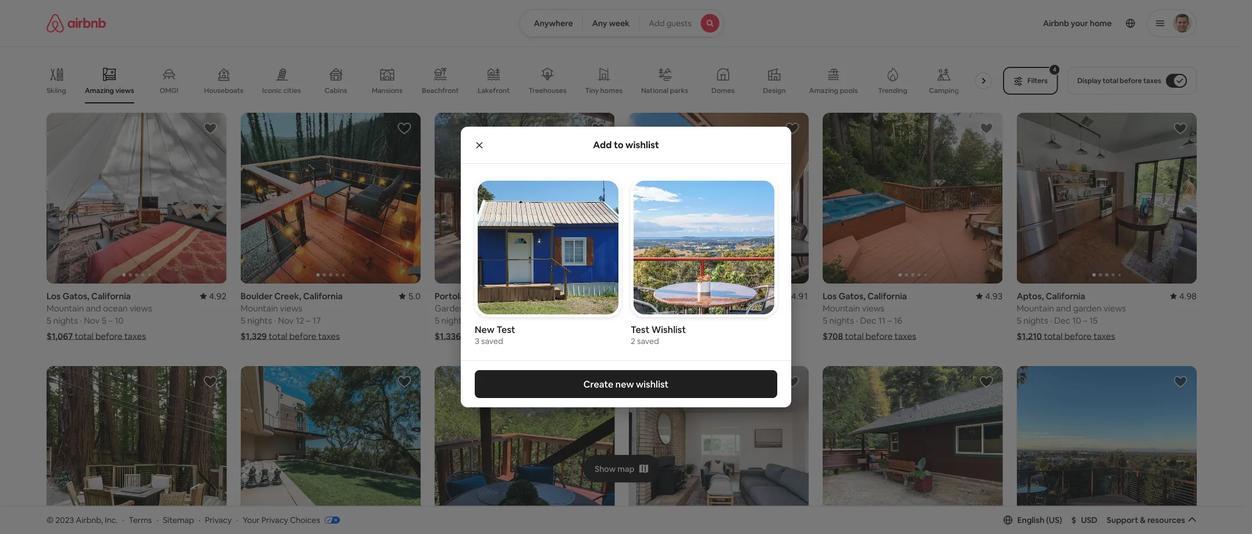 Task type: describe. For each thing, give the bounding box(es) containing it.
add to wishlist: santa cruz, california image
[[786, 375, 800, 389]]

add guests button
[[639, 9, 724, 37]]

views inside aptos, california mountain and garden views 5 nights · dec 10 – 15 $1,210 total before taxes
[[1104, 303, 1127, 314]]

homes
[[601, 86, 623, 95]]

amazing pools
[[810, 86, 858, 95]]

– inside los gatos, california mountain views 5 nights · dec 11 – 16 $708 total before taxes
[[888, 315, 892, 327]]

tiny
[[585, 86, 599, 95]]

before inside boulder creek, california mountain views 5 nights · nov 12 – 17 $1,329 total before taxes
[[289, 331, 316, 342]]

taxes inside los gatos, california mountain and ocean views 5 nights · nov 5 – 10 $1,067 total before taxes
[[124, 331, 146, 342]]

$1,067
[[47, 331, 73, 342]]

usd
[[1081, 516, 1098, 526]]

views inside capitola, california beach and ocean views 5 nights · nov 5 – 10 $1,170 total before taxes
[[699, 303, 722, 314]]

wishlist for add to wishlist
[[626, 139, 659, 151]]

support & resources
[[1107, 516, 1186, 526]]

terms
[[129, 515, 152, 526]]

terms link
[[129, 515, 152, 526]]

add to wishlist dialog
[[461, 127, 792, 408]]

3 nights from the left
[[442, 315, 466, 327]]

3 nov from the left
[[472, 315, 488, 327]]

©
[[47, 515, 54, 526]]

add to wishlist: los altos hills, california image
[[398, 375, 412, 389]]

total right the $1,336
[[463, 331, 482, 342]]

dec inside aptos, california mountain and garden views 5 nights · dec 10 – 15 $1,210 total before taxes
[[1055, 315, 1071, 327]]

add for add guests
[[649, 18, 665, 29]]

5.0 out of 5 average rating image
[[399, 291, 421, 302]]

add to wishlist: boulder creek, california image
[[398, 122, 412, 136]]

any week
[[592, 18, 630, 29]]

11
[[879, 315, 886, 327]]

– inside capitola, california beach and ocean views 5 nights · nov 5 – 10 $1,170 total before taxes
[[691, 315, 695, 327]]

inc.
[[105, 515, 118, 526]]

privacy link
[[205, 515, 232, 526]]

add to wishlist: scotts valley, california image
[[980, 375, 994, 389]]

create
[[584, 379, 614, 391]]

none search field containing anywhere
[[519, 9, 724, 37]]

5 inside boulder creek, california mountain views 5 nights · nov 12 – 17 $1,329 total before taxes
[[241, 315, 245, 327]]

to
[[614, 139, 624, 151]]

show map button
[[583, 456, 660, 483]]

4.91
[[791, 291, 809, 302]]

show map
[[595, 464, 635, 475]]

new test 3 saved
[[475, 324, 516, 347]]

nights inside aptos, california mountain and garden views 5 nights · dec 10 – 15 $1,210 total before taxes
[[1024, 315, 1049, 327]]

4.92 out of 5 average rating image for portola valley, california garden views
[[588, 291, 615, 302]]

create new wishlist
[[584, 379, 669, 391]]

· inside capitola, california beach and ocean views 5 nights · nov 5 – 10 $1,170 total before taxes
[[662, 315, 664, 327]]

parks
[[670, 86, 688, 95]]

california for portola valley, california garden views
[[494, 291, 534, 302]]

california for los gatos, california mountain and ocean views 5 nights · nov 5 – 10 $1,067 total before taxes
[[91, 291, 131, 302]]

california for boulder creek, california mountain views 5 nights · nov 12 – 17 $1,329 total before taxes
[[303, 291, 343, 302]]

create new wishlist button
[[475, 371, 778, 399]]

los for los gatos, california mountain and ocean views 5 nights · nov 5 – 10 $1,067 total before taxes
[[47, 291, 61, 302]]

wishlist for create new wishlist
[[636, 379, 669, 391]]

your privacy choices
[[243, 515, 320, 526]]

5 inside los gatos, california mountain views 5 nights · dec 11 – 16 $708 total before taxes
[[823, 315, 828, 327]]

16
[[894, 315, 903, 327]]

english
[[1018, 516, 1045, 526]]

mountain for nights
[[47, 303, 84, 314]]

3
[[475, 336, 480, 347]]

4.92 out of 5 average rating image for los gatos, california mountain and ocean views 5 nights · nov 5 – 10 $1,067 total before taxes
[[200, 291, 227, 302]]

national parks
[[641, 86, 688, 95]]

· inside boulder creek, california mountain views 5 nights · nov 12 – 17 $1,329 total before taxes
[[274, 315, 276, 327]]

taxes inside capitola, california beach and ocean views 5 nights · nov 5 – 10 $1,170 total before taxes
[[705, 331, 726, 342]]

california inside aptos, california mountain and garden views 5 nights · dec 10 – 15 $1,210 total before taxes
[[1046, 291, 1086, 302]]

national
[[641, 86, 669, 95]]

total inside boulder creek, california mountain views 5 nights · nov 12 – 17 $1,329 total before taxes
[[269, 331, 287, 342]]

1 5 from the left
[[47, 315, 51, 327]]

airbnb,
[[76, 515, 103, 526]]

guests
[[667, 18, 692, 29]]

week
[[609, 18, 630, 29]]

add to wishlist
[[593, 139, 659, 151]]

10 inside aptos, california mountain and garden views 5 nights · dec 10 – 15 $1,210 total before taxes
[[1073, 315, 1082, 327]]

nights inside los gatos, california mountain views 5 nights · dec 11 – 16 $708 total before taxes
[[830, 315, 855, 327]]

boulder
[[241, 291, 273, 302]]

camping
[[929, 86, 959, 95]]

views inside portola valley, california garden views
[[467, 303, 489, 314]]

valley,
[[467, 291, 493, 302]]

los gatos, california mountain views 5 nights · dec 11 – 16 $708 total before taxes
[[823, 291, 917, 342]]

add to wishlist: aptos, california image
[[1174, 122, 1188, 136]]

taxes inside boulder creek, california mountain views 5 nights · nov 12 – 17 $1,329 total before taxes
[[318, 331, 340, 342]]

· inside aptos, california mountain and garden views 5 nights · dec 10 – 15 $1,210 total before taxes
[[1051, 315, 1053, 327]]

before inside los gatos, california mountain views 5 nights · dec 11 – 16 $708 total before taxes
[[866, 331, 893, 342]]

portola valley, california garden views
[[435, 291, 534, 314]]

– inside boulder creek, california mountain views 5 nights · nov 12 – 17 $1,329 total before taxes
[[306, 315, 311, 327]]

lakefront
[[478, 86, 510, 95]]

gatos, for and
[[63, 291, 89, 302]]

new
[[616, 379, 634, 391]]

4.91 out of 5 average rating image
[[782, 291, 809, 302]]

nov inside capitola, california beach and ocean views 5 nights · nov 5 – 10 $1,170 total before taxes
[[666, 315, 682, 327]]

5 5 from the left
[[490, 315, 495, 327]]

tiny homes
[[585, 86, 623, 95]]

cabins
[[325, 86, 347, 95]]

and for mountain and garden views
[[1057, 303, 1072, 314]]

beach
[[629, 303, 654, 314]]

aptos,
[[1017, 291, 1044, 302]]

12
[[296, 315, 304, 327]]

before inside los gatos, california mountain and ocean views 5 nights · nov 5 – 10 $1,067 total before taxes
[[95, 331, 122, 342]]

design
[[763, 86, 786, 95]]

$1,336
[[435, 331, 461, 342]]

4.92 for portola valley, california garden views
[[597, 291, 615, 302]]

saved for test
[[637, 336, 659, 347]]

15
[[1090, 315, 1098, 327]]

sitemap link
[[163, 515, 194, 526]]

ocean inside capitola, california beach and ocean views 5 nights · nov 5 – 10 $1,170 total before taxes
[[673, 303, 697, 314]]

total inside los gatos, california mountain views 5 nights · dec 11 – 16 $708 total before taxes
[[845, 331, 864, 342]]

choices
[[290, 515, 320, 526]]

test wishlist 2 saved
[[631, 324, 686, 347]]

garden
[[435, 303, 465, 314]]

terms · sitemap · privacy ·
[[129, 515, 238, 526]]

your
[[243, 515, 260, 526]]

amazing views
[[85, 86, 134, 95]]

beachfront
[[422, 86, 459, 95]]

capitola,
[[629, 291, 666, 302]]

$708
[[823, 331, 843, 342]]

sitemap
[[163, 515, 194, 526]]

1 horizontal spatial add to wishlist: los gatos, california image
[[980, 122, 994, 136]]

capitola, california beach and ocean views 5 nights · nov 5 – 10 $1,170 total before taxes
[[629, 291, 726, 342]]

1 privacy from the left
[[205, 515, 232, 526]]

mountain for dec
[[823, 303, 860, 314]]

english (us)
[[1018, 516, 1063, 526]]

nov inside boulder creek, california mountain views 5 nights · nov 12 – 17 $1,329 total before taxes
[[278, 315, 294, 327]]

total inside capitola, california beach and ocean views 5 nights · nov 5 – 10 $1,170 total before taxes
[[655, 331, 674, 342]]

before down nov 5 – 10
[[484, 331, 511, 342]]

10 inside capitola, california beach and ocean views 5 nights · nov 5 – 10 $1,170 total before taxes
[[697, 315, 706, 327]]

· inside los gatos, california mountain views 5 nights · dec 11 – 16 $708 total before taxes
[[856, 315, 858, 327]]



Task type: locate. For each thing, give the bounding box(es) containing it.
2 test from the left
[[631, 324, 650, 336]]

6 5 from the left
[[629, 315, 634, 327]]

0 horizontal spatial add
[[593, 139, 612, 151]]

None search field
[[519, 9, 724, 37]]

4.92 left capitola,
[[597, 291, 615, 302]]

test up 2
[[631, 324, 650, 336]]

6 – from the left
[[1084, 315, 1088, 327]]

4 10 from the left
[[1073, 315, 1082, 327]]

0 horizontal spatial dec
[[860, 315, 877, 327]]

4.93 out of 5 average rating image
[[976, 291, 1003, 302]]

$1,170
[[629, 331, 653, 342]]

gatos, for views
[[839, 291, 866, 302]]

$1,336 total before taxes
[[435, 331, 534, 342]]

total right the $1,067
[[75, 331, 93, 342]]

2023
[[55, 515, 74, 526]]

views inside los gatos, california mountain views 5 nights · dec 11 – 16 $708 total before taxes
[[862, 303, 885, 314]]

garden
[[1074, 303, 1102, 314]]

total inside aptos, california mountain and garden views 5 nights · dec 10 – 15 $1,210 total before taxes
[[1044, 331, 1063, 342]]

1 gatos, from the left
[[63, 291, 89, 302]]

0 horizontal spatial add to wishlist: los gatos, california image
[[592, 375, 606, 389]]

nights up the $1,067
[[53, 315, 78, 327]]

skiing
[[47, 86, 66, 95]]

california inside portola valley, california garden views
[[494, 291, 534, 302]]

dec left 15 at right bottom
[[1055, 315, 1071, 327]]

2 horizontal spatial and
[[1057, 303, 1072, 314]]

0 horizontal spatial amazing
[[85, 86, 114, 95]]

2 mountain from the left
[[241, 303, 278, 314]]

– inside los gatos, california mountain and ocean views 5 nights · nov 5 – 10 $1,067 total before taxes
[[108, 315, 113, 327]]

1 horizontal spatial los
[[823, 291, 837, 302]]

4.92 for los gatos, california mountain and ocean views 5 nights · nov 5 – 10 $1,067 total before taxes
[[209, 291, 227, 302]]

los
[[47, 291, 61, 302], [823, 291, 837, 302]]

before
[[1120, 76, 1142, 85], [95, 331, 122, 342], [289, 331, 316, 342], [484, 331, 511, 342], [676, 331, 703, 342], [866, 331, 893, 342], [1065, 331, 1092, 342]]

10 inside los gatos, california mountain and ocean views 5 nights · nov 5 – 10 $1,067 total before taxes
[[115, 315, 124, 327]]

6 nights from the left
[[1024, 315, 1049, 327]]

(us)
[[1047, 516, 1063, 526]]

gatos, up $708
[[839, 291, 866, 302]]

group
[[47, 58, 997, 104], [47, 113, 227, 284], [241, 113, 421, 284], [435, 113, 615, 284], [629, 113, 809, 284], [823, 113, 1003, 284], [1017, 113, 1197, 284], [47, 367, 227, 535], [241, 367, 421, 535], [435, 367, 615, 535], [629, 367, 809, 535], [823, 367, 1003, 535], [1017, 367, 1197, 535]]

nights down beach at the right of the page
[[636, 315, 660, 327]]

wishlist for new test, 3 saved group
[[475, 178, 622, 347]]

1 dec from the left
[[860, 315, 877, 327]]

resources
[[1148, 516, 1186, 526]]

mountain up $708
[[823, 303, 860, 314]]

1 saved from the left
[[481, 336, 503, 347]]

5 nights
[[435, 315, 466, 327]]

domes
[[712, 86, 735, 95]]

4 mountain from the left
[[1017, 303, 1055, 314]]

1 los from the left
[[47, 291, 61, 302]]

california inside boulder creek, california mountain views 5 nights · nov 12 – 17 $1,329 total before taxes
[[303, 291, 343, 302]]

taxes inside button
[[1144, 76, 1162, 85]]

trending
[[879, 86, 908, 95]]

1 california from the left
[[91, 291, 131, 302]]

nights up the '$1,329'
[[247, 315, 272, 327]]

0 horizontal spatial 4.92
[[209, 291, 227, 302]]

omg!
[[160, 86, 178, 95]]

views inside boulder creek, california mountain views 5 nights · nov 12 – 17 $1,329 total before taxes
[[280, 303, 303, 314]]

$ usd
[[1072, 516, 1098, 526]]

4.93
[[986, 291, 1003, 302]]

total right $1,170
[[655, 331, 674, 342]]

mountain inside los gatos, california mountain views 5 nights · dec 11 – 16 $708 total before taxes
[[823, 303, 860, 314]]

add
[[649, 18, 665, 29], [593, 139, 612, 151]]

california inside capitola, california beach and ocean views 5 nights · nov 5 – 10 $1,170 total before taxes
[[668, 291, 707, 302]]

9 5 from the left
[[1017, 315, 1022, 327]]

1 horizontal spatial privacy
[[262, 515, 288, 526]]

and inside capitola, california beach and ocean views 5 nights · nov 5 – 10 $1,170 total before taxes
[[656, 303, 671, 314]]

4.92 out of 5 average rating image
[[200, 291, 227, 302], [588, 291, 615, 302]]

your privacy choices link
[[243, 515, 340, 527]]

wishlist inside button
[[636, 379, 669, 391]]

3 and from the left
[[1057, 303, 1072, 314]]

gatos, up the $1,067
[[63, 291, 89, 302]]

4.98
[[1180, 291, 1197, 302]]

4.98 out of 5 average rating image
[[1170, 291, 1197, 302]]

before right display
[[1120, 76, 1142, 85]]

privacy left your
[[205, 515, 232, 526]]

any week button
[[583, 9, 640, 37]]

saved right 2
[[637, 336, 659, 347]]

1 ocean from the left
[[103, 303, 128, 314]]

before inside button
[[1120, 76, 1142, 85]]

before down 15 at right bottom
[[1065, 331, 1092, 342]]

iconic cities
[[262, 86, 301, 95]]

$
[[1072, 516, 1077, 526]]

5
[[47, 315, 51, 327], [102, 315, 107, 327], [241, 315, 245, 327], [435, 315, 440, 327], [490, 315, 495, 327], [629, 315, 634, 327], [684, 315, 689, 327], [823, 315, 828, 327], [1017, 315, 1022, 327]]

california inside los gatos, california mountain views 5 nights · dec 11 – 16 $708 total before taxes
[[868, 291, 907, 302]]

1 mountain from the left
[[47, 303, 84, 314]]

aptos, california mountain and garden views 5 nights · dec 10 – 15 $1,210 total before taxes
[[1017, 291, 1127, 342]]

· inside los gatos, california mountain and ocean views 5 nights · nov 5 – 10 $1,067 total before taxes
[[80, 315, 82, 327]]

amazing for amazing views
[[85, 86, 114, 95]]

add to wishlist: los gatos, california image
[[980, 122, 994, 136], [592, 375, 606, 389]]

amazing left pools on the top of page
[[810, 86, 839, 95]]

1 vertical spatial add
[[593, 139, 612, 151]]

7 5 from the left
[[684, 315, 689, 327]]

before inside aptos, california mountain and garden views 5 nights · dec 10 – 15 $1,210 total before taxes
[[1065, 331, 1092, 342]]

nov 5 – 10
[[472, 315, 512, 327]]

views inside group
[[115, 86, 134, 95]]

add for add to wishlist
[[593, 139, 612, 151]]

mountain inside boulder creek, california mountain views 5 nights · nov 12 – 17 $1,329 total before taxes
[[241, 303, 278, 314]]

english (us) button
[[1004, 516, 1063, 526]]

boulder creek, california mountain views 5 nights · nov 12 – 17 $1,329 total before taxes
[[241, 291, 343, 342]]

total right $708
[[845, 331, 864, 342]]

2 california from the left
[[303, 291, 343, 302]]

4.92 out of 5 average rating image left boulder
[[200, 291, 227, 302]]

saved inside new test 3 saved
[[481, 336, 503, 347]]

5 nights from the left
[[830, 315, 855, 327]]

4 nights from the left
[[636, 315, 660, 327]]

1 vertical spatial add to wishlist: los gatos, california image
[[592, 375, 606, 389]]

1 – from the left
[[108, 315, 113, 327]]

add left to
[[593, 139, 612, 151]]

5 – from the left
[[888, 315, 892, 327]]

add left guests
[[649, 18, 665, 29]]

1 nights from the left
[[53, 315, 78, 327]]

add inside button
[[649, 18, 665, 29]]

saved for new
[[481, 336, 503, 347]]

display total before taxes button
[[1068, 67, 1197, 95]]

add to wishlist: los gatos, california image
[[203, 122, 217, 136]]

1 horizontal spatial 4.92 out of 5 average rating image
[[588, 291, 615, 302]]

mountain down aptos,
[[1017, 303, 1055, 314]]

8 5 from the left
[[823, 315, 828, 327]]

before inside capitola, california beach and ocean views 5 nights · nov 5 – 10 $1,170 total before taxes
[[676, 331, 703, 342]]

2 privacy from the left
[[262, 515, 288, 526]]

2 10 from the left
[[503, 315, 512, 327]]

dec left the 11
[[860, 315, 877, 327]]

iconic
[[262, 86, 282, 95]]

2 – from the left
[[306, 315, 311, 327]]

2
[[631, 336, 636, 347]]

5.0
[[408, 291, 421, 302]]

1 horizontal spatial add
[[649, 18, 665, 29]]

anywhere button
[[519, 9, 583, 37]]

los right 4.91
[[823, 291, 837, 302]]

show
[[595, 464, 616, 475]]

2 ocean from the left
[[673, 303, 697, 314]]

4.92 out of 5 average rating image left capitola,
[[588, 291, 615, 302]]

wishlist right new
[[636, 379, 669, 391]]

privacy inside 'link'
[[262, 515, 288, 526]]

california inside los gatos, california mountain and ocean views 5 nights · nov 5 – 10 $1,067 total before taxes
[[91, 291, 131, 302]]

total inside los gatos, california mountain and ocean views 5 nights · nov 5 – 10 $1,067 total before taxes
[[75, 331, 93, 342]]

gatos,
[[63, 291, 89, 302], [839, 291, 866, 302]]

mountain for nov
[[241, 303, 278, 314]]

3 california from the left
[[494, 291, 534, 302]]

houseboats
[[204, 86, 244, 95]]

4 nov from the left
[[666, 315, 682, 327]]

1 horizontal spatial ocean
[[673, 303, 697, 314]]

add to wishlist: capitola, california image
[[786, 122, 800, 136]]

gatos, inside los gatos, california mountain views 5 nights · dec 11 – 16 $708 total before taxes
[[839, 291, 866, 302]]

© 2023 airbnb, inc. ·
[[47, 515, 124, 526]]

california for los gatos, california mountain views 5 nights · dec 11 – 16 $708 total before taxes
[[868, 291, 907, 302]]

0 horizontal spatial los
[[47, 291, 61, 302]]

2 dec from the left
[[1055, 315, 1071, 327]]

mountain down boulder
[[241, 303, 278, 314]]

test right 'new'
[[497, 324, 516, 336]]

add inside dialog
[[593, 139, 612, 151]]

2 4.92 from the left
[[597, 291, 615, 302]]

and inside los gatos, california mountain and ocean views 5 nights · nov 5 – 10 $1,067 total before taxes
[[86, 303, 101, 314]]

add to wishlist: portola valley, california image
[[592, 122, 606, 136]]

nights up '$1,210'
[[1024, 315, 1049, 327]]

0 horizontal spatial gatos,
[[63, 291, 89, 302]]

nights inside capitola, california beach and ocean views 5 nights · nov 5 – 10 $1,170 total before taxes
[[636, 315, 660, 327]]

views
[[115, 86, 134, 95], [130, 303, 152, 314], [280, 303, 303, 314], [467, 303, 489, 314], [699, 303, 722, 314], [862, 303, 885, 314], [1104, 303, 1127, 314]]

17
[[313, 315, 321, 327]]

los inside los gatos, california mountain views 5 nights · dec 11 – 16 $708 total before taxes
[[823, 291, 837, 302]]

1 horizontal spatial 4.92
[[597, 291, 615, 302]]

1 horizontal spatial test
[[631, 324, 650, 336]]

test inside test wishlist 2 saved
[[631, 324, 650, 336]]

1 horizontal spatial and
[[656, 303, 671, 314]]

display total before taxes
[[1078, 76, 1162, 85]]

add to wishlist: woodside, california image
[[203, 375, 217, 389]]

4 5 from the left
[[435, 315, 440, 327]]

total right the '$1,329'
[[269, 331, 287, 342]]

views inside los gatos, california mountain and ocean views 5 nights · nov 5 – 10 $1,067 total before taxes
[[130, 303, 152, 314]]

1 nov from the left
[[84, 315, 100, 327]]

nights
[[53, 315, 78, 327], [247, 315, 272, 327], [442, 315, 466, 327], [636, 315, 660, 327], [830, 315, 855, 327], [1024, 315, 1049, 327]]

mansions
[[372, 86, 403, 95]]

0 vertical spatial add
[[649, 18, 665, 29]]

los up the $1,067
[[47, 291, 61, 302]]

group containing amazing views
[[47, 58, 997, 104]]

5 inside aptos, california mountain and garden views 5 nights · dec 10 – 15 $1,210 total before taxes
[[1017, 315, 1022, 327]]

nights up $708
[[830, 315, 855, 327]]

0 horizontal spatial ocean
[[103, 303, 128, 314]]

nov inside los gatos, california mountain and ocean views 5 nights · nov 5 – 10 $1,067 total before taxes
[[84, 315, 100, 327]]

dec
[[860, 315, 877, 327], [1055, 315, 1071, 327]]

wishlist for test wishlist, 2 saved group
[[631, 178, 778, 347]]

and
[[86, 303, 101, 314], [656, 303, 671, 314], [1057, 303, 1072, 314]]

nov
[[84, 315, 100, 327], [278, 315, 294, 327], [472, 315, 488, 327], [666, 315, 682, 327]]

3 10 from the left
[[697, 315, 706, 327]]

4 california from the left
[[668, 291, 707, 302]]

pools
[[840, 86, 858, 95]]

0 horizontal spatial test
[[497, 324, 516, 336]]

2 4.92 out of 5 average rating image from the left
[[588, 291, 615, 302]]

5 california from the left
[[868, 291, 907, 302]]

0 horizontal spatial privacy
[[205, 515, 232, 526]]

support
[[1107, 516, 1139, 526]]

total right display
[[1103, 76, 1119, 85]]

mountain up the $1,067
[[47, 303, 84, 314]]

add to wishlist: san mateo, california image
[[1174, 375, 1188, 389]]

0 horizontal spatial 4.92 out of 5 average rating image
[[200, 291, 227, 302]]

taxes inside aptos, california mountain and garden views 5 nights · dec 10 – 15 $1,210 total before taxes
[[1094, 331, 1116, 342]]

saved inside test wishlist 2 saved
[[637, 336, 659, 347]]

support & resources button
[[1107, 516, 1197, 526]]

$1,329
[[241, 331, 267, 342]]

3 5 from the left
[[241, 315, 245, 327]]

&
[[1141, 516, 1146, 526]]

profile element
[[738, 0, 1197, 47]]

and inside aptos, california mountain and garden views 5 nights · dec 10 – 15 $1,210 total before taxes
[[1057, 303, 1072, 314]]

before right $1,170
[[676, 331, 703, 342]]

2 nights from the left
[[247, 315, 272, 327]]

mountain inside los gatos, california mountain and ocean views 5 nights · nov 5 – 10 $1,067 total before taxes
[[47, 303, 84, 314]]

0 vertical spatial wishlist
[[626, 139, 659, 151]]

1 4.92 out of 5 average rating image from the left
[[200, 291, 227, 302]]

portola
[[435, 291, 465, 302]]

los for los gatos, california mountain views 5 nights · dec 11 – 16 $708 total before taxes
[[823, 291, 837, 302]]

total right '$1,210'
[[1044, 331, 1063, 342]]

3 mountain from the left
[[823, 303, 860, 314]]

2 and from the left
[[656, 303, 671, 314]]

1 10 from the left
[[115, 315, 124, 327]]

4 – from the left
[[691, 315, 695, 327]]

nights down garden
[[442, 315, 466, 327]]

6 california from the left
[[1046, 291, 1086, 302]]

0 horizontal spatial saved
[[481, 336, 503, 347]]

nights inside los gatos, california mountain and ocean views 5 nights · nov 5 – 10 $1,067 total before taxes
[[53, 315, 78, 327]]

3 – from the left
[[497, 315, 501, 327]]

1 test from the left
[[497, 324, 516, 336]]

wishlist
[[652, 324, 686, 336]]

wishlist right to
[[626, 139, 659, 151]]

privacy
[[205, 515, 232, 526], [262, 515, 288, 526]]

amazing right skiing
[[85, 86, 114, 95]]

treehouses
[[529, 86, 567, 95]]

dec inside los gatos, california mountain views 5 nights · dec 11 – 16 $708 total before taxes
[[860, 315, 877, 327]]

and for beach and ocean views
[[656, 303, 671, 314]]

before right the $1,067
[[95, 331, 122, 342]]

1 horizontal spatial dec
[[1055, 315, 1071, 327]]

map
[[618, 464, 635, 475]]

1 horizontal spatial amazing
[[810, 86, 839, 95]]

before down the 11
[[866, 331, 893, 342]]

display
[[1078, 76, 1102, 85]]

privacy right your
[[262, 515, 288, 526]]

amazing for amazing pools
[[810, 86, 839, 95]]

2 los from the left
[[823, 291, 837, 302]]

total inside button
[[1103, 76, 1119, 85]]

1 horizontal spatial saved
[[637, 336, 659, 347]]

taxes
[[1144, 76, 1162, 85], [124, 331, 146, 342], [318, 331, 340, 342], [512, 331, 534, 342], [705, 331, 726, 342], [895, 331, 917, 342], [1094, 331, 1116, 342]]

add guests
[[649, 18, 692, 29]]

before down 12
[[289, 331, 316, 342]]

0 vertical spatial add to wishlist: los gatos, california image
[[980, 122, 994, 136]]

los inside los gatos, california mountain and ocean views 5 nights · nov 5 – 10 $1,067 total before taxes
[[47, 291, 61, 302]]

gatos, inside los gatos, california mountain and ocean views 5 nights · nov 5 – 10 $1,067 total before taxes
[[63, 291, 89, 302]]

– inside aptos, california mountain and garden views 5 nights · dec 10 – 15 $1,210 total before taxes
[[1084, 315, 1088, 327]]

$1,210
[[1017, 331, 1043, 342]]

nights inside boulder creek, california mountain views 5 nights · nov 12 – 17 $1,329 total before taxes
[[247, 315, 272, 327]]

ocean inside los gatos, california mountain and ocean views 5 nights · nov 5 – 10 $1,067 total before taxes
[[103, 303, 128, 314]]

1 vertical spatial wishlist
[[636, 379, 669, 391]]

0 horizontal spatial and
[[86, 303, 101, 314]]

1 and from the left
[[86, 303, 101, 314]]

1 4.92 from the left
[[209, 291, 227, 302]]

anywhere
[[534, 18, 573, 29]]

2 saved from the left
[[637, 336, 659, 347]]

2 gatos, from the left
[[839, 291, 866, 302]]

mountain inside aptos, california mountain and garden views 5 nights · dec 10 – 15 $1,210 total before taxes
[[1017, 303, 1055, 314]]

1 horizontal spatial gatos,
[[839, 291, 866, 302]]

2 nov from the left
[[278, 315, 294, 327]]

cities
[[283, 86, 301, 95]]

taxes inside los gatos, california mountain views 5 nights · dec 11 – 16 $708 total before taxes
[[895, 331, 917, 342]]

any
[[592, 18, 608, 29]]

test inside new test 3 saved
[[497, 324, 516, 336]]

wishlist
[[626, 139, 659, 151], [636, 379, 669, 391]]

saved down 'new'
[[481, 336, 503, 347]]

4.92 left boulder
[[209, 291, 227, 302]]

2 5 from the left
[[102, 315, 107, 327]]



Task type: vqa. For each thing, say whether or not it's contained in the screenshot.


